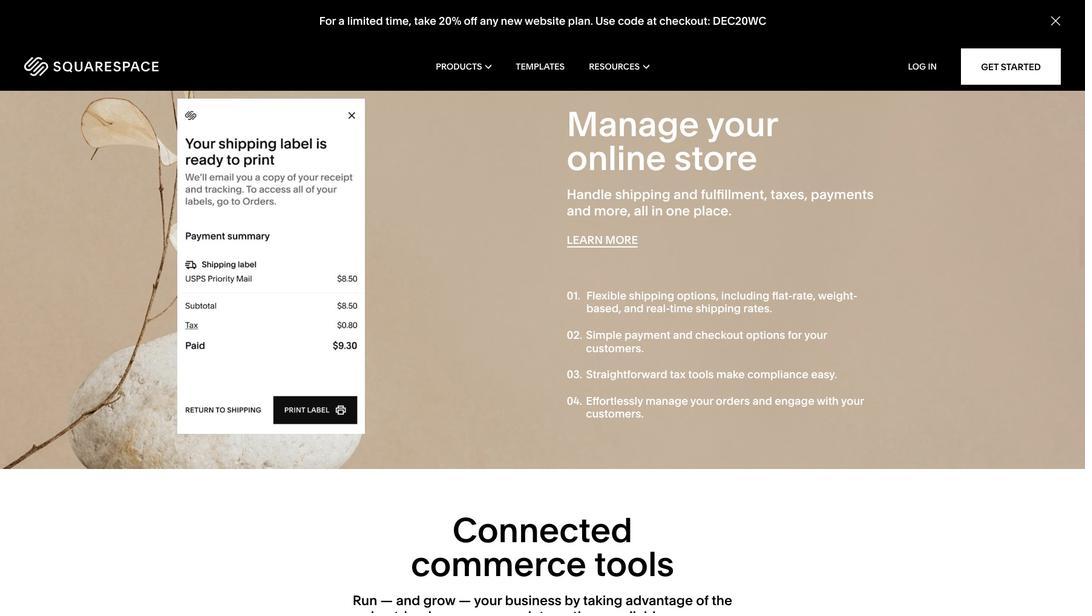 Task type: describe. For each thing, give the bounding box(es) containing it.
including
[[721, 289, 770, 302]]

run
[[353, 592, 377, 609]]

payment
[[625, 328, 670, 342]]

taking
[[583, 592, 623, 609]]

02.
[[567, 328, 582, 342]]

shipping up checkout
[[696, 302, 741, 316]]

easy.
[[811, 367, 837, 381]]

your inside the run — and grow — your business by taking advantage of the best-in-class commerce integrations available on you
[[474, 592, 502, 609]]

04.
[[567, 394, 582, 408]]

01. flexible shipping options, including flat-rate, weight- based, and real-time shipping rates.
[[567, 289, 857, 316]]

of
[[696, 592, 709, 609]]

payments
[[811, 187, 874, 203]]

tax
[[670, 367, 686, 381]]

commerce inside connected commerce tools
[[411, 543, 586, 585]]

squarespace logo link
[[24, 57, 232, 76]]

connected
[[453, 510, 633, 551]]

02. simple payment and checkout options for your customers.
[[567, 328, 827, 355]]

dec20wc
[[713, 14, 766, 28]]

resources button
[[589, 42, 649, 91]]

in
[[651, 203, 663, 219]]

for
[[788, 328, 802, 342]]

learn
[[567, 233, 603, 247]]

templates
[[516, 61, 565, 72]]

1 — from the left
[[380, 592, 393, 609]]

weight-
[[818, 289, 857, 302]]

website
[[524, 14, 565, 28]]

options
[[746, 328, 785, 342]]

for a limited time, take 20% off any new website plan. use code at checkout: dec20wc
[[319, 14, 766, 28]]

based,
[[586, 302, 621, 316]]

and up the learn
[[567, 203, 591, 219]]

advantage
[[626, 592, 693, 609]]

2 — from the left
[[459, 592, 471, 609]]

all
[[634, 203, 648, 219]]

more
[[605, 233, 638, 247]]

simple
[[586, 328, 622, 342]]

flexible
[[586, 289, 626, 302]]

limited
[[347, 14, 383, 28]]

customers. inside 04. effortlessly manage your orders and engage with your customers.
[[586, 407, 644, 421]]

business
[[505, 592, 562, 609]]

orders
[[716, 394, 750, 408]]

shipping inside handle shipping and fulfillment, taxes, payments and more, all in one place.
[[615, 187, 670, 203]]

with
[[817, 394, 839, 408]]

manage your online store
[[567, 104, 778, 179]]

straightforward
[[586, 367, 667, 381]]

1 horizontal spatial tools
[[688, 367, 714, 381]]

log             in link
[[908, 61, 937, 72]]

products button
[[436, 42, 492, 91]]

integrations
[[528, 608, 604, 613]]

and inside 01. flexible shipping options, including flat-rate, weight- based, and real-time shipping rates.
[[624, 302, 644, 316]]

templates link
[[516, 42, 565, 91]]

real-
[[646, 302, 670, 316]]

flat-
[[772, 289, 793, 302]]

your inside 02. simple payment and checkout options for your customers.
[[804, 328, 827, 342]]

grow
[[423, 592, 455, 609]]

customers. inside 02. simple payment and checkout options for your customers.
[[586, 341, 644, 355]]

any
[[480, 14, 498, 28]]

squarespace logo image
[[24, 57, 159, 76]]

online
[[567, 138, 666, 179]]

learn more link
[[567, 233, 638, 248]]

log             in
[[908, 61, 937, 72]]

a
[[338, 14, 344, 28]]



Task type: locate. For each thing, give the bounding box(es) containing it.
and right in
[[674, 187, 698, 203]]

0 vertical spatial tools
[[688, 367, 714, 381]]

shipping
[[615, 187, 670, 203], [629, 289, 674, 302], [696, 302, 741, 316]]

rates.
[[744, 302, 772, 316]]

0 vertical spatial commerce
[[411, 543, 586, 585]]

best-
[[371, 608, 404, 613]]

1 vertical spatial tools
[[594, 543, 674, 585]]

04. effortlessly manage your orders and engage with your customers.
[[567, 394, 864, 421]]

plan.
[[568, 14, 593, 28]]

one
[[666, 203, 690, 219]]

in-
[[404, 608, 421, 613]]

0 vertical spatial customers.
[[586, 341, 644, 355]]

store
[[674, 138, 757, 179]]

and right orders
[[753, 394, 772, 408]]

03. straightforward tax tools make compliance easy.
[[567, 367, 837, 381]]

— right grow at the left of page
[[459, 592, 471, 609]]

rate,
[[793, 289, 816, 302]]

options,
[[677, 289, 719, 302]]

and inside 04. effortlessly manage your orders and engage with your customers.
[[753, 394, 772, 408]]

example of interface to print a shipping label image
[[177, 98, 365, 434]]

get started
[[981, 61, 1041, 72]]

new
[[501, 14, 522, 28]]

manage
[[646, 394, 688, 408]]

1 customers. from the top
[[586, 341, 644, 355]]

for
[[319, 14, 336, 28]]

tools
[[688, 367, 714, 381], [594, 543, 674, 585]]

01.
[[567, 289, 580, 302]]

off
[[464, 14, 477, 28]]

engage
[[775, 394, 815, 408]]

get
[[981, 61, 999, 72]]

20%
[[439, 14, 461, 28]]

resources
[[589, 61, 640, 72]]

fulfillment,
[[701, 187, 768, 203]]

on
[[667, 608, 683, 613]]

more,
[[594, 203, 631, 219]]

connected commerce tools
[[411, 510, 674, 585]]

taxes,
[[771, 187, 808, 203]]

place.
[[693, 203, 732, 219]]

manage
[[567, 104, 699, 145]]

run — and grow — your business by taking advantage of the best-in-class commerce integrations available on you
[[353, 592, 732, 613]]

handle
[[567, 187, 612, 203]]

2 customers. from the top
[[586, 407, 644, 421]]

— right the 'run'
[[380, 592, 393, 609]]

by
[[565, 592, 580, 609]]

checkout:
[[659, 14, 710, 28]]

commerce up 'business'
[[411, 543, 586, 585]]

in
[[928, 61, 937, 72]]

commerce inside the run — and grow — your business by taking advantage of the best-in-class commerce integrations available on you
[[456, 608, 525, 613]]

customers. down 'straightforward'
[[586, 407, 644, 421]]

your inside manage your online store
[[706, 104, 778, 145]]

and
[[674, 187, 698, 203], [567, 203, 591, 219], [624, 302, 644, 316], [673, 328, 693, 342], [753, 394, 772, 408], [396, 592, 420, 609]]

shipping up payment
[[629, 289, 674, 302]]

get started link
[[961, 48, 1061, 85]]

use
[[595, 14, 615, 28]]

handle shipping and fulfillment, taxes, payments and more, all in one place.
[[567, 187, 874, 219]]

0 horizontal spatial tools
[[594, 543, 674, 585]]

at
[[647, 14, 657, 28]]

1 vertical spatial commerce
[[456, 608, 525, 613]]

03.
[[567, 367, 582, 381]]

1 horizontal spatial —
[[459, 592, 471, 609]]

tools inside connected commerce tools
[[594, 543, 674, 585]]

products
[[436, 61, 482, 72]]

1 vertical spatial customers.
[[586, 407, 644, 421]]

available
[[607, 608, 664, 613]]

class
[[421, 608, 453, 613]]

shipping down online
[[615, 187, 670, 203]]

and inside the run — and grow — your business by taking advantage of the best-in-class commerce integrations available on you
[[396, 592, 420, 609]]

and down 'time'
[[673, 328, 693, 342]]

and inside 02. simple payment and checkout options for your customers.
[[673, 328, 693, 342]]

customers. up 'straightforward'
[[586, 341, 644, 355]]

and left the real-
[[624, 302, 644, 316]]

0 horizontal spatial —
[[380, 592, 393, 609]]

learn more
[[567, 233, 638, 247]]

commerce right grow at the left of page
[[456, 608, 525, 613]]

time,
[[385, 14, 411, 28]]

log
[[908, 61, 926, 72]]

make
[[716, 367, 745, 381]]

time
[[670, 302, 693, 316]]

take
[[414, 14, 436, 28]]

tools right 'tax'
[[688, 367, 714, 381]]

the
[[712, 592, 732, 609]]

effortlessly
[[586, 394, 643, 408]]

—
[[380, 592, 393, 609], [459, 592, 471, 609]]

code
[[618, 14, 644, 28]]

tools up advantage
[[594, 543, 674, 585]]

started
[[1001, 61, 1041, 72]]

commerce
[[411, 543, 586, 585], [456, 608, 525, 613]]

checkout
[[695, 328, 743, 342]]

and left 'class'
[[396, 592, 420, 609]]

your
[[706, 104, 778, 145], [804, 328, 827, 342], [690, 394, 713, 408], [841, 394, 864, 408], [474, 592, 502, 609]]

compliance
[[747, 367, 809, 381]]



Task type: vqa. For each thing, say whether or not it's contained in the screenshot.
Preview Elliott link
no



